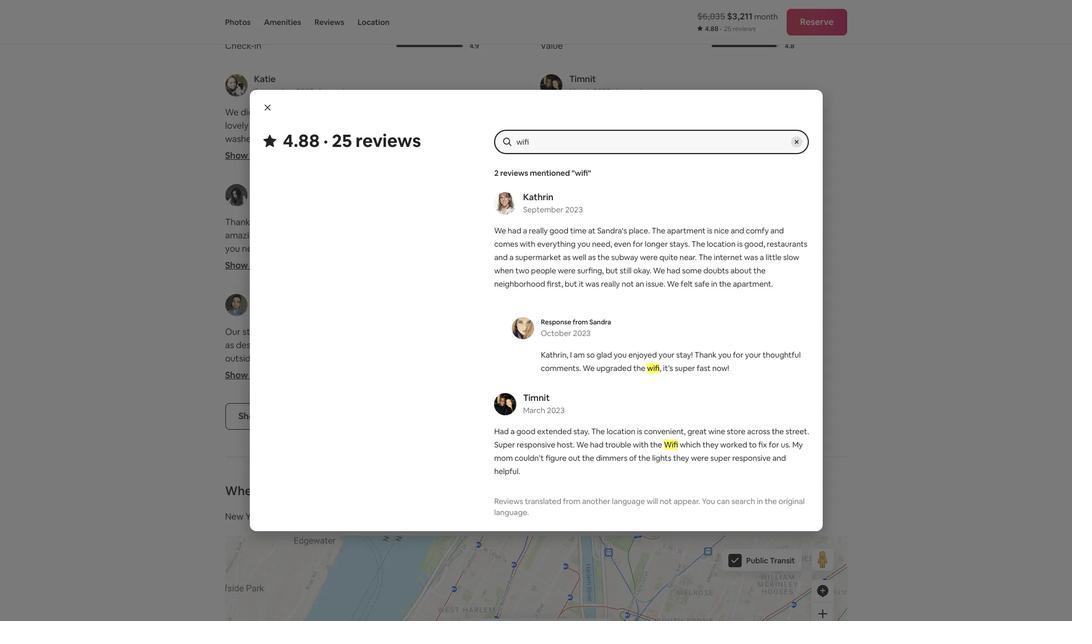 Task type: locate. For each thing, give the bounding box(es) containing it.
0 horizontal spatial sandra's
[[333, 107, 367, 118]]

clear search image
[[794, 139, 800, 145]]

handy
[[225, 367, 250, 378]]

convenient, for had a good extended stay. the location is convenient, great wine store across the street. super responsive host. we had trouble with the
[[644, 427, 686, 437]]

1 vertical spatial super
[[494, 440, 515, 450]]

street. for had a good extended stay. the location is convenient, great wine store across the street. super responsive host. we had trouble with the
[[786, 427, 809, 437]]

show down kathrin,
[[541, 370, 563, 382]]

1 vertical spatial upstairs
[[339, 310, 371, 322]]

at right the time
[[588, 226, 596, 236]]

reviews
[[315, 17, 344, 27], [494, 497, 523, 507]]

wifi down timnit march 2023 · long stay
[[608, 133, 624, 145]]

across inside had a good extended stay. the location is convenient, great wine store across the street. super responsive host. we had trouble with the
[[747, 427, 770, 437]]

0 horizontal spatial reviews
[[315, 17, 344, 27]]

0 horizontal spatial super
[[494, 440, 515, 450]]

had
[[767, 120, 783, 132], [508, 226, 521, 236], [383, 243, 398, 255], [667, 266, 680, 276], [590, 440, 604, 450]]

states
[[297, 511, 323, 523]]

timnit for timnit march 2023 · long stay
[[569, 73, 596, 85]]

and inside which they worked to fix for us. my mom couldn't figure out the dimmers of the lights they were super responsive and helpful.
[[773, 454, 786, 464]]

1 horizontal spatial nyc
[[720, 340, 738, 352]]

google map
showing 6 points of interest. region
[[132, 513, 985, 622]]

upstairs inside we did a long term stay at sandra's for a month.  the place was lovely and clean, the bed was comfortable, and having a washer/dryer and dishwasher was like having gold in the nyc area.  we did have some issues with the internet.  the apartment is mostly quiet, but sometimes the upstairs neighbors are loud and the neighborhood can be loud as well - but that is city life.
[[413, 160, 445, 172]]

timnit image
[[541, 74, 563, 97], [494, 394, 517, 416], [494, 394, 517, 416]]

response
[[541, 318, 571, 327]]

good
[[566, 107, 588, 118], [550, 226, 569, 236], [517, 427, 536, 437]]

0 vertical spatial good
[[566, 107, 588, 118]]

stay inside thank you again sandra for the great host. the place is amazing for both long and short term stay with everything you need in there. i love the deco and i had a great time. ran into a few problems with the lock and keys, and sandra and her husband were super helpful and fast to respond. the backyard was a nice addition with some cats hanging out. location was safe and convenient. the only thing bothered me was that you could hear upstairs neighbors moving around sometimes. overall it's a great experience and i recommend staying at sandra's place.
[[380, 230, 397, 242]]

0 horizontal spatial nice
[[289, 283, 306, 295]]

store for had a good extended stay. the location is convenient, great wine store across the street. super responsive host. we had trouble with the wifi which they worked to fix for us. my mom couldn't figure out the dimmers of the lights they were super responsive and helpful.
[[562, 120, 583, 132]]

0 horizontal spatial 4.88 · 25 reviews
[[283, 129, 421, 152]]

an down okay.
[[636, 279, 644, 289]]

i left am
[[570, 350, 572, 360]]

you up decided
[[587, 257, 602, 268]]

1 2022 from the left
[[294, 197, 312, 207]]

1 horizontal spatial term
[[358, 230, 378, 242]]

really
[[529, 226, 548, 236], [601, 279, 620, 289]]

reviews down accommodation.
[[286, 411, 318, 423]]

2022 up harlem
[[597, 197, 615, 207]]

well inside we had a really good time at sandra's place. the apartment is nice and comfy and comes with everything you need, even for longer stays.  the location is good, restaurants and a supermarket as well as the subway were quite near.  the internet was a little slow when two people were surfing, but still okay.  we had some doubts about the neighborhood first, but it was really not an issue. we felt safe in the apartment.
[[573, 253, 587, 263]]

1 horizontal spatial loud
[[426, 173, 443, 185]]

0 vertical spatial store
[[562, 120, 583, 132]]

1 horizontal spatial had
[[541, 107, 557, 118]]

wine for had a good extended stay. the location is convenient, great wine store across the street. super responsive host. we had trouble with the
[[709, 427, 725, 437]]

show more button for you
[[225, 260, 281, 272]]

reviews left location button
[[315, 17, 344, 27]]

1 vertical spatial figure
[[546, 454, 567, 464]]

long
[[262, 107, 280, 118], [297, 230, 315, 242]]

1 vertical spatial it
[[579, 279, 584, 289]]

some up quiet,
[[299, 147, 321, 158]]

0 horizontal spatial 25
[[274, 411, 284, 423]]

4.9 out of 5.0 image
[[397, 45, 464, 47], [397, 45, 463, 47]]

1 horizontal spatial figure
[[576, 147, 600, 158]]

0 vertical spatial host.
[[730, 120, 750, 132]]

had
[[541, 107, 557, 118], [494, 427, 509, 437]]

out.
[[442, 283, 459, 295]]

place.
[[629, 226, 650, 236], [303, 337, 327, 348]]

you up overall
[[277, 310, 292, 322]]

2 your from the left
[[745, 350, 761, 360]]

sandra's
[[664, 327, 698, 338], [267, 337, 301, 348]]

timnit inside timnit march 2023 · long stay
[[569, 73, 596, 85]]

location up search reviews, press 'enter' to search text box
[[669, 107, 702, 118]]

extended for had a good extended stay. the location is convenient, great wine store across the street. super responsive host. we had trouble with the wifi which they worked to fix for us. my mom couldn't figure out the dimmers of the lights they were super responsive and helpful.
[[590, 107, 629, 118]]

communication
[[225, 20, 291, 32]]

·
[[720, 24, 722, 33], [316, 87, 317, 97], [613, 87, 615, 97], [323, 129, 328, 152]]

reviews translated from another language will not appear. you can search in the original language.
[[494, 497, 805, 518]]

2 long from the left
[[616, 87, 634, 97]]

having up internet.
[[380, 133, 407, 145]]

4.88 · 25 reviews inside dialog
[[283, 129, 421, 152]]

subway down "glad"
[[581, 367, 612, 378]]

loved inside the perfect harlem apartment! i was over the moon with this stay and the wonderful host, who is communicative and sweet. perfect location, friendly neighbors, close to everything you need. i stayed here for a month, then loved it so much i decided to stay another. 10000% recommend.
[[755, 257, 777, 268]]

internet
[[714, 253, 743, 263]]

reviews for reviews
[[315, 17, 344, 27]]

so inside kathrin, i am so glad you enjoyed your stay! thank you for your thoughtful comments. we upgraded the
[[587, 350, 595, 360]]

add a place to the map image
[[816, 585, 829, 599]]

0 horizontal spatial apartment
[[225, 160, 269, 172]]

1 horizontal spatial mom
[[768, 133, 790, 145]]

neighborhood inside we had a really good time at sandra's place. the apartment is nice and comfy and comes with everything you need, even for longer stays.  the location is good, restaurants and a supermarket as well as the subway were quite near.  the internet was a little slow when two people were surfing, but still okay.  we had some doubts about the neighborhood first, but it was really not an issue. we felt safe in the apartment.
[[494, 279, 545, 289]]

1 vertical spatial timnit
[[523, 393, 550, 404]]

perfect
[[570, 243, 600, 255]]

great inside had a good extended stay. the location is convenient, great wine store across the street. super responsive host. we had trouble with the
[[688, 427, 707, 437]]

of inside which they worked to fix for us. my mom couldn't figure out the dimmers of the lights they were super responsive and helpful.
[[629, 454, 637, 464]]

restaurants
[[767, 239, 808, 249]]

having up gold
[[418, 120, 445, 132]]

0 horizontal spatial thank
[[225, 217, 250, 228]]

is inside had a good extended stay. the location is convenient, great wine store across the street. super responsive host. we had trouble with the wifi which they worked to fix for us. my mom couldn't figure out the dimmers of the lights they were super responsive and helpful.
[[704, 107, 710, 118]]

1 vertical spatial store
[[727, 427, 746, 437]]

and down moon
[[751, 230, 766, 242]]

across inside had a good extended stay. the location is convenient, great wine store across the street. super responsive host. we had trouble with the wifi which they worked to fix for us. my mom couldn't figure out the dimmers of the lights they were super responsive and helpful.
[[585, 120, 611, 132]]

and up the have
[[281, 133, 297, 145]]

0 horizontal spatial wine
[[541, 120, 560, 132]]

1 vertical spatial neighbors
[[373, 310, 414, 322]]

4.88 inside dialog
[[283, 129, 320, 152]]

stay inside katie september 2023 · long stay
[[339, 87, 353, 97]]

united
[[268, 511, 295, 523]]

it's inside thank you again sandra for the great host. the place is amazing for both long and short term stay with everything you need in there. i love the deco and i had a great time. ran into a few problems with the lock and keys, and sandra and her husband were super helpful and fast to respond. the backyard was a nice addition with some cats hanging out. location was safe and convenient. the only thing bothered me was that you could hear upstairs neighbors moving around sometimes. overall it's a great experience and i recommend staying at sandra's place.
[[305, 323, 317, 335]]

dishwasher
[[299, 133, 345, 145]]

1 vertical spatial 4.88 · 25 reviews
[[283, 129, 421, 152]]

0 vertical spatial all
[[322, 340, 331, 352]]

helpful. inside had a good extended stay. the location is convenient, great wine store across the street. super responsive host. we had trouble with the wifi which they worked to fix for us. my mom couldn't figure out the dimmers of the lights they were super responsive and helpful.
[[604, 160, 634, 172]]

katie
[[254, 73, 276, 85]]

there.
[[274, 243, 298, 255]]

2023 for timnit march 2023 · long stay
[[593, 87, 611, 97]]

december
[[254, 197, 292, 207]]

had inside had a good extended stay. the location is convenient, great wine store across the street. super responsive host. we had trouble with the
[[494, 427, 509, 437]]

hanging
[[407, 283, 440, 295]]

a inside the perfect harlem apartment! i was over the moon with this stay and the wonderful host, who is communicative and sweet. perfect location, friendly neighbors, close to everything you need. i stayed here for a month, then loved it so much i decided to stay another. 10000% recommend.
[[696, 257, 701, 268]]

we inside had a good extended stay. the location is convenient, great wine store across the street. super responsive host. we had trouble with the wifi which they worked to fix for us. my mom couldn't figure out the dimmers of the lights they were super responsive and helpful.
[[752, 120, 765, 132]]

2023 for kathrin september 2023
[[565, 205, 583, 215]]

the right month.
[[421, 107, 437, 118]]

in inside reviews translated from another language will not appear. you can search in the original language.
[[757, 497, 763, 507]]

1 horizontal spatial helpful.
[[604, 160, 634, 172]]

0 horizontal spatial worked
[[672, 133, 703, 145]]

1 vertical spatial worked
[[720, 440, 747, 450]]

neighborhood down the two
[[494, 279, 545, 289]]

apartment down the moving
[[409, 327, 453, 338]]

accommodation.
[[283, 367, 352, 378]]

wifi inside 4.88 · 25 reviews dialog
[[664, 440, 678, 450]]

was inside my wife and i spent 5 nights in sandra's apartment-great experience if you are wanting to experience nyc in a comfortable space located in an authentic community. good access to subway and bus to reach all parts of the city. great supermarket around the corner and plenty of places to eat nearby. outdoor space was a bonus!
[[636, 393, 652, 405]]

1 vertical spatial at
[[588, 226, 596, 236]]

stay. up search reviews, press 'enter' to search text box
[[631, 107, 650, 118]]

4.7 out of 5.0 image
[[712, 25, 780, 27], [712, 25, 776, 27]]

1 vertical spatial nice
[[289, 283, 306, 295]]

zoom in image
[[818, 610, 827, 619]]

1 horizontal spatial wine
[[709, 427, 725, 437]]

slow
[[783, 253, 800, 263]]

recommend down 'truly'
[[390, 353, 440, 365]]

from inside response from sandra october 2023
[[573, 318, 588, 327]]

good up sweet.
[[550, 226, 569, 236]]

neighbors
[[225, 173, 266, 185], [373, 310, 414, 322]]

2 vertical spatial sandra
[[590, 318, 611, 327]]

great
[[761, 107, 783, 118], [353, 217, 375, 228], [407, 243, 429, 255], [325, 323, 347, 335], [747, 327, 769, 338], [688, 427, 707, 437]]

place. up even
[[629, 226, 650, 236]]

with inside the perfect harlem apartment! i was over the moon with this stay and the wonderful host, who is communicative and sweet. perfect location, friendly neighbors, close to everything you need. i stayed here for a month, then loved it so much i decided to stay another. 10000% recommend.
[[754, 217, 772, 228]]

and up washer/dryer
[[251, 120, 266, 132]]

0 horizontal spatial neighbors
[[225, 173, 266, 185]]

1 horizontal spatial 4.88
[[705, 24, 719, 33]]

respond.
[[401, 270, 437, 282]]

timnit image
[[541, 74, 563, 97]]

so left much
[[541, 270, 550, 282]]

2023 inside timnit march 2023 · long stay
[[593, 87, 611, 97]]

1 horizontal spatial out
[[602, 147, 616, 158]]

and up original
[[773, 454, 786, 464]]

list
[[221, 73, 852, 405]]

1 horizontal spatial having
[[418, 120, 445, 132]]

1 horizontal spatial us.
[[781, 440, 791, 450]]

1 horizontal spatial some
[[364, 283, 386, 295]]

1 vertical spatial loved
[[412, 340, 435, 352]]

show down washer/dryer
[[225, 150, 248, 162]]

stay up keys,
[[380, 230, 397, 242]]

you inside we had a really good time at sandra's place. the apartment is nice and comfy and comes with everything you need, even for longer stays.  the location is good, restaurants and a supermarket as well as the subway were quite near.  the internet was a little slow when two people were surfing, but still okay.  we had some doubts about the neighborhood first, but it was really not an issue. we felt safe in the apartment.
[[578, 239, 591, 249]]

kathrin,
[[541, 350, 568, 360]]

new york, united states
[[225, 511, 323, 523]]

1 vertical spatial september
[[523, 205, 564, 215]]

march for timnit march 2023 · long stay
[[569, 87, 592, 97]]

wine
[[541, 120, 560, 132], [709, 427, 725, 437]]

stay!
[[676, 350, 693, 360]]

1 vertical spatial that
[[258, 310, 275, 322]]

term
[[282, 107, 302, 118], [358, 230, 378, 242]]

2 2022 from the left
[[597, 197, 615, 207]]

convenient, for had a good extended stay. the location is convenient, great wine store across the street. super responsive host. we had trouble with the wifi which they worked to fix for us. my mom couldn't figure out the dimmers of the lights they were super responsive and helpful.
[[712, 107, 760, 118]]

it's down could
[[305, 323, 317, 335]]

1 vertical spatial it's
[[663, 364, 673, 374]]

had inside had a good extended stay. the location is convenient, great wine store across the street. super responsive host. we had trouble with the
[[590, 440, 604, 450]]

but
[[334, 160, 348, 172], [225, 187, 239, 198], [606, 266, 618, 276], [565, 279, 577, 289]]

will
[[647, 497, 658, 507]]

not right the will
[[660, 497, 672, 507]]

and up "respond."
[[402, 257, 417, 268]]

thing
[[403, 297, 424, 308]]

well up "surfing,"
[[573, 253, 587, 263]]

upstairs up by
[[339, 310, 371, 322]]

march inside timnit march 2023 · long stay
[[569, 87, 592, 97]]

diego image
[[225, 294, 247, 317]]

would
[[323, 353, 348, 365]]

internet.
[[385, 147, 420, 158]]

25 down centric
[[274, 411, 284, 423]]

wifi inside had a good extended stay. the location is convenient, great wine store across the street. super responsive host. we had trouble with the wifi which they worked to fix for us. my mom couldn't figure out the dimmers of the lights they were super responsive and helpful.
[[608, 133, 624, 145]]

are inside my wife and i spent 5 nights in sandra's apartment-great experience if you are wanting to experience nyc in a comfortable space located in an authentic community. good access to subway and bus to reach all parts of the city. great supermarket around the corner and plenty of places to eat nearby. outdoor space was a bonus!
[[612, 340, 625, 352]]

can down internet.
[[396, 173, 411, 185]]

is inside thank you again sandra for the great host. the place is amazing for both long and short term stay with everything you need in there. i love the deco and i had a great time. ran into a few problems with the lock and keys, and sandra and her husband were super helpful and fast to respond. the backyard was a nice addition with some cats hanging out. location was safe and convenient. the only thing bothered me was that you could hear upstairs neighbors moving around sometimes. overall it's a great experience and i recommend staying at sandra's place.
[[441, 217, 447, 228]]

0 horizontal spatial out
[[568, 454, 581, 464]]

super inside thank you again sandra for the great host. the place is amazing for both long and short term stay with everything you need in there. i love the deco and i had a great time. ran into a few problems with the lock and keys, and sandra and her husband were super helpful and fast to respond. the backyard was a nice addition with some cats hanging out. location was safe and convenient. the only thing bothered me was that you could hear upstairs neighbors moving around sometimes. overall it's a great experience and i recommend staying at sandra's place.
[[300, 270, 323, 282]]

to
[[705, 133, 714, 145], [740, 243, 749, 255], [390, 270, 399, 282], [617, 270, 625, 282], [662, 340, 671, 352], [570, 367, 579, 378], [648, 367, 657, 378], [754, 380, 763, 392], [749, 440, 757, 450]]

the perfect harlem apartment! i was over the moon with this stay and the wonderful host, who is communicative and sweet. perfect location, friendly neighbors, close to everything you need. i stayed here for a month, then loved it so much i decided to stay another. 10000% recommend.
[[541, 217, 789, 282]]

subway up still
[[611, 253, 638, 263]]

0 horizontal spatial fix
[[716, 133, 726, 145]]

then
[[734, 257, 753, 268]]

0 vertical spatial not
[[622, 279, 634, 289]]

wine inside had a good extended stay. the location is convenient, great wine store across the street. super responsive host. we had trouble with the
[[709, 427, 725, 437]]

close
[[717, 243, 738, 255]]

1 horizontal spatial neighborhood
[[494, 279, 545, 289]]

around
[[448, 310, 477, 322], [595, 380, 624, 392]]

of inside had a good extended stay. the location is convenient, great wine store across the street. super responsive host. we had trouble with the wifi which they worked to fix for us. my mom couldn't figure out the dimmers of the lights they were super responsive and helpful.
[[672, 147, 680, 158]]

month.
[[390, 107, 419, 118]]

1 vertical spatial dimmers
[[596, 454, 628, 464]]

0 vertical spatial well
[[456, 173, 472, 185]]

4.88 up mostly
[[283, 129, 320, 152]]

stay. for had a good extended stay. the location is convenient, great wine store across the street. super responsive host. we had trouble with the
[[574, 427, 590, 437]]

apartment inside we had a really good time at sandra's place. the apartment is nice and comfy and comes with everything you need, even for longer stays.  the location is good, restaurants and a supermarket as well as the subway were quite near.  the internet was a little slow when two people were surfing, but still okay.  we had some doubts about the neighborhood first, but it was really not an issue. we felt safe in the apartment.
[[667, 226, 706, 236]]

host. inside thank you again sandra for the great host. the place is amazing for both long and short term stay with everything you need in there. i love the deco and i had a great time. ran into a few problems with the lock and keys, and sandra and her husband were super helpful and fast to respond. the backyard was a nice addition with some cats hanging out. location was safe and convenient. the only thing bothered me was that you could hear upstairs neighbors moving around sometimes. overall it's a great experience and i recommend staying at sandra's place.
[[377, 217, 397, 228]]

a
[[256, 107, 260, 118], [383, 107, 388, 118], [559, 107, 564, 118], [447, 120, 451, 132], [523, 226, 527, 236], [400, 243, 405, 255], [510, 253, 514, 263], [760, 253, 764, 263], [243, 257, 248, 268], [696, 257, 701, 268], [283, 283, 288, 295], [319, 323, 323, 335], [749, 340, 754, 352], [456, 353, 461, 365], [654, 393, 658, 405], [511, 427, 515, 437]]

0 vertical spatial upstairs
[[413, 160, 445, 172]]

street. inside had a good extended stay. the location is convenient, great wine store across the street. super responsive host. we had trouble with the wifi which they worked to fix for us. my mom couldn't figure out the dimmers of the lights they were super responsive and helpful.
[[629, 120, 656, 132]]

long inside we did a long term stay at sandra's for a month.  the place was lovely and clean, the bed was comfortable, and having a washer/dryer and dishwasher was like having gold in the nyc area.  we did have some issues with the internet.  the apartment is mostly quiet, but sometimes the upstairs neighbors are loud and the neighborhood can be loud as well - but that is city life.
[[262, 107, 280, 118]]

some left cats on the left top
[[364, 283, 386, 295]]

really down still
[[601, 279, 620, 289]]

convenient, inside had a good extended stay. the location is convenient, great wine store across the street. super responsive host. we had trouble with the wifi which they worked to fix for us. my mom couldn't figure out the dimmers of the lights they were super responsive and helpful.
[[712, 107, 760, 118]]

extended inside had a good extended stay. the location is convenient, great wine store across the street. super responsive host. we had trouble with the
[[537, 427, 572, 437]]

apartment up stays.
[[667, 226, 706, 236]]

you down the time
[[578, 239, 591, 249]]

clean
[[281, 340, 303, 352]]

harlem
[[591, 217, 621, 228]]

mom left clear search 'image'
[[768, 133, 790, 145]]

0 horizontal spatial neighborhood
[[336, 173, 394, 185]]

were inside thank you again sandra for the great host. the place is amazing for both long and short term stay with everything you need in there. i love the deco and i had a great time. ran into a few problems with the lock and keys, and sandra and her husband were super helpful and fast to respond. the backyard was a nice addition with some cats hanging out. location was safe and convenient. the only thing bothered me was that you could hear upstairs neighbors moving around sometimes. overall it's a great experience and i recommend staying at sandra's place.
[[278, 270, 298, 282]]

you up now!
[[718, 350, 731, 360]]

0 horizontal spatial 4.9
[[470, 42, 479, 51]]

nyc inside we did a long term stay at sandra's for a month.  the place was lovely and clean, the bed was comfortable, and having a washer/dryer and dishwasher was like having gold in the nyc area.  we did have some issues with the internet.  the apartment is mostly quiet, but sometimes the upstairs neighbors are loud and the neighborhood can be loud as well - but that is city life.
[[454, 133, 472, 145]]

comments.
[[541, 364, 581, 374]]

supermarket inside we had a really good time at sandra's place. the apartment is nice and comfy and comes with everything you need, even for longer stays.  the location is good, restaurants and a supermarket as well as the subway were quite near.  the internet was a little slow when two people were surfing, but still okay.  we had some doubts about the neighborhood first, but it was really not an issue. we felt safe in the apartment.
[[515, 253, 561, 263]]

timnit march 2023
[[523, 393, 565, 416]]

good,
[[744, 239, 765, 249]]

good
[[765, 353, 788, 365]]

0 horizontal spatial extended
[[537, 427, 572, 437]]

1 vertical spatial mom
[[494, 454, 513, 464]]

0 vertical spatial reviews
[[315, 17, 344, 27]]

over
[[692, 217, 711, 228]]

in
[[254, 40, 261, 52], [429, 133, 436, 145], [265, 243, 272, 255], [711, 279, 718, 289], [655, 327, 662, 338], [740, 340, 747, 352], [653, 353, 660, 365], [757, 497, 763, 507]]

1 vertical spatial extended
[[537, 427, 572, 437]]

had for had a good extended stay. the location is convenient, great wine store across the street. super responsive host. we had trouble with the wifi which they worked to fix for us. my mom couldn't figure out the dimmers of the lights they were super responsive and helpful.
[[541, 107, 557, 118]]

couldn't inside which they worked to fix for us. my mom couldn't figure out the dimmers of the lights they were super responsive and helpful.
[[515, 454, 544, 464]]

nyc down apartment-
[[720, 340, 738, 352]]

worked
[[672, 133, 703, 145], [720, 440, 747, 450]]

2 vertical spatial host.
[[557, 440, 575, 450]]

1 horizontal spatial well
[[456, 173, 472, 185]]

the up out.
[[439, 270, 454, 282]]

4.88 down $6,035
[[705, 24, 719, 33]]

were inside had a good extended stay. the location is convenient, great wine store across the street. super responsive host. we had trouble with the wifi which they worked to fix for us. my mom couldn't figure out the dimmers of the lights they were super responsive and helpful.
[[742, 147, 762, 158]]

1 horizontal spatial around
[[595, 380, 624, 392]]

2 vertical spatial location
[[607, 427, 636, 437]]

march right timnit icon
[[569, 87, 592, 97]]

some inside we had a really good time at sandra's place. the apartment is nice and comfy and comes with everything you need, even for longer stays.  the location is good, restaurants and a supermarket as well as the subway were quite near.  the internet was a little slow when two people were surfing, but still okay.  we had some doubts about the neighborhood first, but it was really not an issue. we felt safe in the apartment.
[[682, 266, 702, 276]]

1 horizontal spatial 2022
[[597, 197, 615, 207]]

timnit image for timnit march 2023 · long stay
[[541, 74, 563, 97]]

a inside had a good extended stay. the location is convenient, great wine store across the street. super responsive host. we had trouble with the
[[511, 427, 515, 437]]

0 vertical spatial safe
[[695, 279, 710, 289]]

the up 'truly'
[[392, 327, 407, 338]]

sandra's for comfortable,
[[333, 107, 367, 118]]

all down centric
[[263, 411, 272, 423]]

sandra's up comfortable,
[[333, 107, 367, 118]]

show more down outside
[[225, 370, 272, 382]]

helpful.
[[604, 160, 634, 172], [494, 467, 521, 477]]

staying
[[225, 337, 255, 348]]

reviews
[[733, 24, 756, 33], [356, 129, 421, 152], [500, 168, 528, 178], [286, 411, 318, 423]]

1 horizontal spatial 4.88 · 25 reviews
[[705, 24, 756, 33]]

lights inside had a good extended stay. the location is convenient, great wine store across the street. super responsive host. we had trouble with the wifi which they worked to fix for us. my mom couldn't figure out the dimmers of the lights they were super responsive and helpful.
[[698, 147, 720, 158]]

0 vertical spatial place
[[438, 107, 461, 118]]

apartment inside our stay was very well hosted by sandra. the apartment was as described, clean and all equipped! we truly loved the outside patio specially. i would definitely recommend for a handy centric accommodation.
[[409, 327, 453, 338]]

show more button down outside
[[225, 370, 281, 382]]

good inside we had a really good time at sandra's place. the apartment is nice and comfy and comes with everything you need, even for longer stays.  the location is good, restaurants and a supermarket as well as the subway were quite near.  the internet was a little slow when two people were surfing, but still okay.  we had some doubts about the neighborhood first, but it was really not an issue. we felt safe in the apartment.
[[550, 226, 569, 236]]

responsive
[[684, 120, 728, 132], [541, 160, 585, 172], [517, 440, 555, 450], [732, 454, 771, 464]]

an
[[636, 279, 644, 289], [662, 353, 672, 365]]

sweet.
[[541, 243, 568, 255]]

october
[[541, 329, 571, 339]]

Search reviews, Press 'Enter' to search text field
[[517, 137, 787, 148]]

timnit inside timnit march 2023
[[523, 393, 550, 404]]

all inside my wife and i spent 5 nights in sandra's apartment-great experience if you are wanting to experience nyc in a comfortable space located in an authentic community. good access to subway and bus to reach all parts of the city. great supermarket around the corner and plenty of places to eat nearby. outdoor space was a bonus!
[[684, 367, 692, 378]]

it
[[779, 257, 785, 268], [579, 279, 584, 289]]

1 horizontal spatial be
[[413, 173, 424, 185]]

at for stay
[[323, 107, 331, 118]]

recommend inside our stay was very well hosted by sandra. the apartment was as described, clean and all equipped! we truly loved the outside patio specially. i would definitely recommend for a handy centric accommodation.
[[390, 353, 440, 365]]

you up upgraded
[[614, 350, 627, 360]]

host. for had a good extended stay. the location is convenient, great wine store across the street. super responsive host. we had trouble with the
[[557, 440, 575, 450]]

located
[[620, 353, 651, 365]]

extended inside had a good extended stay. the location is convenient, great wine store across the street. super responsive host. we had trouble with the wifi which they worked to fix for us. my mom couldn't figure out the dimmers of the lights they were super responsive and helpful.
[[590, 107, 629, 118]]

host. inside had a good extended stay. the location is convenient, great wine store across the street. super responsive host. we had trouble with the wifi which they worked to fix for us. my mom couldn't figure out the dimmers of the lights they were super responsive and helpful.
[[730, 120, 750, 132]]

1 horizontal spatial loved
[[755, 257, 777, 268]]

place right month.
[[438, 107, 461, 118]]

sandra's inside my wife and i spent 5 nights in sandra's apartment-great experience if you are wanting to experience nyc in a comfortable space located in an authentic community. good access to subway and bus to reach all parts of the city. great supermarket around the corner and plenty of places to eat nearby. outdoor space was a bonus!
[[664, 327, 698, 338]]

even
[[614, 239, 631, 249]]

with
[[572, 133, 590, 145], [350, 147, 367, 158], [754, 217, 772, 228], [399, 230, 416, 242], [520, 239, 536, 249], [308, 257, 325, 268], [344, 283, 362, 295], [633, 440, 649, 450]]

reviews right 2
[[500, 168, 528, 178]]

· inside 4.88 · 25 reviews dialog
[[323, 129, 328, 152]]

like
[[365, 133, 378, 145]]

host. for had a good extended stay. the location is convenient, great wine store across the street. super responsive host. we had trouble with the wifi which they worked to fix for us. my mom couldn't figure out the dimmers of the lights they were super responsive and helpful.
[[730, 120, 750, 132]]

and up 'truly'
[[397, 323, 412, 335]]

· inside katie september 2023 · long stay
[[316, 87, 317, 97]]

sandra's inside we had a really good time at sandra's place. the apartment is nice and comfy and comes with everything you need, even for longer stays.  the location is good, restaurants and a supermarket as well as the subway were quite near.  the internet was a little slow when two people were surfing, but still okay.  we had some doubts about the neighborhood first, but it was really not an issue. we felt safe in the apartment.
[[597, 226, 627, 236]]

0 horizontal spatial mom
[[494, 454, 513, 464]]

0 vertical spatial neighbors
[[225, 173, 266, 185]]

everything
[[418, 230, 462, 242], [537, 239, 576, 249], [541, 257, 585, 268]]

2023
[[296, 87, 314, 97], [593, 87, 611, 97], [565, 205, 583, 215], [573, 329, 591, 339], [547, 406, 565, 416]]

2 horizontal spatial at
[[588, 226, 596, 236]]

location inside had a good extended stay. the location is convenient, great wine store across the street. super responsive host. we had trouble with the wifi which they worked to fix for us. my mom couldn't figure out the dimmers of the lights they were super responsive and helpful.
[[669, 107, 702, 118]]

experience
[[349, 323, 395, 335], [541, 340, 586, 352], [673, 340, 719, 352]]

safe up could
[[280, 297, 297, 308]]

show more button down comfortable
[[541, 370, 596, 382]]

nyc right gold
[[454, 133, 472, 145]]

so right am
[[587, 350, 595, 360]]

loud left -
[[426, 173, 443, 185]]

the inside our stay was very well hosted by sandra. the apartment was as described, clean and all equipped! we truly loved the outside patio specially. i would definitely recommend for a handy centric accommodation.
[[392, 327, 407, 338]]

safe inside we had a really good time at sandra's place. the apartment is nice and comfy and comes with everything you need, even for longer stays.  the location is good, restaurants and a supermarket as well as the subway were quite near.  the internet was a little slow when two people were surfing, but still okay.  we had some doubts about the neighborhood first, but it was really not an issue. we felt safe in the apartment.
[[695, 279, 710, 289]]

but left still
[[606, 266, 618, 276]]

trouble down outdoor
[[605, 440, 631, 450]]

show more button for perfect
[[541, 260, 596, 272]]

location up which they worked to fix for us. my mom couldn't figure out the dimmers of the lights they were super responsive and helpful.
[[607, 427, 636, 437]]

1 horizontal spatial so
[[587, 350, 595, 360]]

0 vertical spatial fix
[[716, 133, 726, 145]]

place. inside thank you again sandra for the great host. the place is amazing for both long and short term stay with everything you need in there. i love the deco and i had a great time. ran into a few problems with the lock and keys, and sandra and her husband were super helpful and fast to respond. the backyard was a nice addition with some cats hanging out. location was safe and convenient. the only thing bothered me was that you could hear upstairs neighbors moving around sometimes. overall it's a great experience and i recommend staying at sandra's place.
[[303, 337, 327, 348]]

0 vertical spatial it
[[779, 257, 785, 268]]

and up when
[[494, 253, 508, 263]]

couldn't up translated on the bottom of the page
[[515, 454, 544, 464]]

1 vertical spatial stay.
[[574, 427, 590, 437]]

term up clean,
[[282, 107, 302, 118]]

0 horizontal spatial host.
[[377, 217, 397, 228]]

0 horizontal spatial march
[[523, 406, 545, 416]]

march inside timnit march 2023
[[523, 406, 545, 416]]

drag pegman onto the map to open street view image
[[812, 549, 834, 571]]

who
[[659, 230, 676, 242]]

0 horizontal spatial september
[[254, 87, 294, 97]]

space down upgraded
[[610, 393, 634, 405]]

again
[[269, 217, 291, 228]]

eat
[[765, 380, 779, 392]]

having
[[418, 120, 445, 132], [380, 133, 407, 145]]

1 horizontal spatial store
[[727, 427, 746, 437]]

25
[[724, 24, 731, 33], [332, 129, 352, 152], [274, 411, 284, 423]]

it inside the perfect harlem apartment! i was over the moon with this stay and the wonderful host, who is communicative and sweet. perfect location, friendly neighbors, close to everything you need. i stayed here for a month, then loved it so much i decided to stay another. 10000% recommend.
[[779, 257, 785, 268]]

0 vertical spatial can
[[396, 173, 411, 185]]

neighbors inside thank you again sandra for the great host. the place is amazing for both long and short term stay with everything you need in there. i love the deco and i had a great time. ran into a few problems with the lock and keys, and sandra and her husband were super helpful and fast to respond. the backyard was a nice addition with some cats hanging out. location was safe and convenient. the only thing bothered me was that you could hear upstairs neighbors moving around sometimes. overall it's a great experience and i recommend staying at sandra's place.
[[373, 310, 414, 322]]

around down upgraded
[[595, 380, 624, 392]]

0 horizontal spatial are
[[268, 173, 281, 185]]

which inside which they worked to fix for us. my mom couldn't figure out the dimmers of the lights they were super responsive and helpful.
[[680, 440, 701, 450]]

0 vertical spatial helpful.
[[604, 160, 634, 172]]

an inside we had a really good time at sandra's place. the apartment is nice and comfy and comes with everything you need, even for longer stays.  the location is good, restaurants and a supermarket as well as the subway were quite near.  the internet was a little slow when two people were surfing, but still okay.  we had some doubts about the neighborhood first, but it was really not an issue. we felt safe in the apartment.
[[636, 279, 644, 289]]

0 horizontal spatial 2022
[[294, 197, 312, 207]]

space
[[594, 353, 618, 365], [610, 393, 634, 405]]

reviews inside button
[[286, 411, 318, 423]]

4.8 out of 5.0 image
[[712, 45, 779, 47], [712, 45, 777, 47]]

1 vertical spatial all
[[684, 367, 692, 378]]

fast
[[372, 270, 388, 282], [697, 364, 711, 374]]

0 vertical spatial subway
[[611, 253, 638, 263]]

2023 for katie september 2023 · long stay
[[296, 87, 314, 97]]

outside
[[225, 353, 256, 365]]

1 horizontal spatial lights
[[698, 147, 720, 158]]

the inside had a good extended stay. the location is convenient, great wine store across the street. super responsive host. we had trouble with the
[[591, 427, 605, 437]]

that up "sometimes."
[[258, 310, 275, 322]]

september
[[254, 87, 294, 97], [523, 205, 564, 215]]

loved right 'truly'
[[412, 340, 435, 352]]

1 horizontal spatial not
[[660, 497, 672, 507]]

fix inside which they worked to fix for us. my mom couldn't figure out the dimmers of the lights they were super responsive and helpful.
[[759, 440, 767, 450]]

2023 down nearby. in the right bottom of the page
[[547, 406, 565, 416]]

i up who
[[671, 217, 673, 228]]

good for had a good extended stay. the location is convenient, great wine store across the street. super responsive host. we had trouble with the
[[517, 427, 536, 437]]

that left city
[[241, 187, 258, 198]]

thema image
[[541, 184, 563, 207], [541, 184, 563, 207]]

timnit right timnit icon
[[569, 73, 596, 85]]

recommend down the moving
[[418, 323, 468, 335]]

everything inside we had a really good time at sandra's place. the apartment is nice and comfy and comes with everything you need, even for longer stays.  the location is good, restaurants and a supermarket as well as the subway were quite near.  the internet was a little slow when two people were surfing, but still okay.  we had some doubts about the neighborhood first, but it was really not an issue. we felt safe in the apartment.
[[537, 239, 576, 249]]

1 vertical spatial can
[[717, 497, 730, 507]]

fast left now!
[[697, 364, 711, 374]]

2 vertical spatial some
[[364, 283, 386, 295]]

katie september 2023 · long stay
[[254, 73, 353, 97]]

appear.
[[674, 497, 700, 507]]

is inside the perfect harlem apartment! i was over the moon with this stay and the wonderful host, who is communicative and sweet. perfect location, friendly neighbors, close to everything you need. i stayed here for a month, then loved it so much i decided to stay another. 10000% recommend.
[[678, 230, 684, 242]]

september for katie
[[254, 87, 294, 97]]

0 vertical spatial mom
[[768, 133, 790, 145]]

0 horizontal spatial having
[[380, 133, 407, 145]]

1 long from the left
[[319, 87, 337, 97]]

for inside we did a long term stay at sandra's for a month.  the place was lovely and clean, the bed was comfortable, and having a washer/dryer and dishwasher was like having gold in the nyc area.  we did have some issues with the internet.  the apartment is mostly quiet, but sometimes the upstairs neighbors are loud and the neighborhood can be loud as well - but that is city life.
[[369, 107, 381, 118]]

you right if
[[595, 340, 610, 352]]

0 horizontal spatial wifi
[[608, 133, 624, 145]]

street. inside had a good extended stay. the location is convenient, great wine store across the street. super responsive host. we had trouble with the
[[786, 427, 809, 437]]

with inside had a good extended stay. the location is convenient, great wine store across the street. super responsive host. we had trouble with the wifi which they worked to fix for us. my mom couldn't figure out the dimmers of the lights they were super responsive and helpful.
[[572, 133, 590, 145]]

place up time.
[[417, 217, 439, 228]]

0 horizontal spatial experience
[[349, 323, 395, 335]]

that inside thank you again sandra for the great host. the place is amazing for both long and short term stay with everything you need in there. i love the deco and i had a great time. ran into a few problems with the lock and keys, and sandra and her husband were super helpful and fast to respond. the backyard was a nice addition with some cats hanging out. location was safe and convenient. the only thing bothered me was that you could hear upstairs neighbors moving around sometimes. overall it's a great experience and i recommend staying at sandra's place.
[[258, 310, 275, 322]]

my inside which they worked to fix for us. my mom couldn't figure out the dimmers of the lights they were super responsive and helpful.
[[793, 440, 803, 450]]

extended down timnit march 2023 · long stay
[[590, 107, 629, 118]]

1 horizontal spatial sandra's
[[597, 226, 627, 236]]

1 horizontal spatial long
[[297, 230, 315, 242]]

vila image
[[225, 184, 247, 207]]

1 vertical spatial be
[[299, 484, 314, 499]]

25 right bed on the top left of page
[[332, 129, 352, 152]]

sandra image
[[512, 318, 534, 340]]

term inside we did a long term stay at sandra's for a month.  the place was lovely and clean, the bed was comfortable, and having a washer/dryer and dishwasher was like having gold in the nyc area.  we did have some issues with the internet.  the apartment is mostly quiet, but sometimes the upstairs neighbors are loud and the neighborhood can be loud as well - but that is city life.
[[282, 107, 302, 118]]

loved down good,
[[755, 257, 777, 268]]

you inside my wife and i spent 5 nights in sandra's apartment-great experience if you are wanting to experience nyc in a comfortable space located in an authentic community. good access to subway and bus to reach all parts of the city. great supermarket around the corner and plenty of places to eat nearby. outdoor space was a bonus!
[[595, 340, 610, 352]]



Task type: vqa. For each thing, say whether or not it's contained in the screenshot.
the Display total before taxes at the top
no



Task type: describe. For each thing, give the bounding box(es) containing it.
recommend inside thank you again sandra for the great host. the place is amazing for both long and short term stay with everything you need in there. i love the deco and i had a great time. ran into a few problems with the lock and keys, and sandra and her husband were super helpful and fast to respond. the backyard was a nice addition with some cats hanging out. location was safe and convenient. the only thing bothered me was that you could hear upstairs neighbors moving around sometimes. overall it's a great experience and i recommend staying at sandra's place.
[[418, 323, 468, 335]]

super inside had a good extended stay. the location is convenient, great wine store across the street. super responsive host. we had trouble with the wifi which they worked to fix for us. my mom couldn't figure out the dimmers of the lights they were super responsive and helpful.
[[764, 147, 787, 158]]

short
[[334, 230, 356, 242]]

1 your from the left
[[659, 350, 675, 360]]

show more down 'need'
[[225, 260, 272, 272]]

glad
[[597, 350, 612, 360]]

and up could
[[299, 297, 315, 308]]

recommend.
[[715, 270, 768, 282]]

neighborhood inside we did a long term stay at sandra's for a month.  the place was lovely and clean, the bed was comfortable, and having a washer/dryer and dishwasher was like having gold in the nyc area.  we did have some issues with the internet.  the apartment is mostly quiet, but sometimes the upstairs neighbors are loud and the neighborhood can be loud as well - but that is city life.
[[336, 173, 394, 185]]

nice inside thank you again sandra for the great host. the place is amazing for both long and short term stay with everything you need in there. i love the deco and i had a great time. ran into a few problems with the lock and keys, and sandra and her husband were super helpful and fast to respond. the backyard was a nice addition with some cats hanging out. location was safe and convenient. the only thing bothered me was that you could hear upstairs neighbors moving around sometimes. overall it's a great experience and i recommend staying at sandra's place.
[[289, 283, 306, 295]]

loved inside our stay was very well hosted by sandra. the apartment was as described, clean and all equipped! we truly loved the outside patio specially. i would definitely recommend for a handy centric accommodation.
[[412, 340, 435, 352]]

time
[[570, 226, 587, 236]]

quiet,
[[309, 160, 332, 172]]

long for stay.
[[616, 87, 634, 97]]

super for had a good extended stay. the location is convenient, great wine store across the street. super responsive host. we had trouble with the
[[494, 440, 515, 450]]

list containing katie
[[221, 73, 852, 405]]

it's inside 4.88 · 25 reviews dialog
[[663, 364, 673, 374]]

super for had a good extended stay. the location is convenient, great wine store across the street. super responsive host. we had trouble with the wifi which they worked to fix for us. my mom couldn't figure out the dimmers of the lights they were super responsive and helpful.
[[658, 120, 682, 132]]

sandra's inside thank you again sandra for the great host. the place is amazing for both long and short term stay with everything you need in there. i love the deco and i had a great time. ran into a few problems with the lock and keys, and sandra and her husband were super helpful and fast to respond. the backyard was a nice addition with some cats hanging out. location was safe and convenient. the only thing bothered me was that you could hear upstairs neighbors moving around sometimes. overall it's a great experience and i recommend staying at sandra's place.
[[267, 337, 301, 348]]

amazing
[[225, 230, 260, 242]]

2022 inside "vila december 2022"
[[294, 197, 312, 207]]

convenient.
[[317, 297, 364, 308]]

and left bus
[[614, 367, 629, 378]]

public
[[746, 556, 768, 566]]

1 vertical spatial really
[[601, 279, 620, 289]]

we inside kathrin, i am so glad you enjoyed your stay! thank you for your thoughtful comments. we upgraded the
[[583, 364, 595, 374]]

stay down stayed
[[627, 270, 644, 282]]

to inside thank you again sandra for the great host. the place is amazing for both long and short term stay with everything you need in there. i love the deco and i had a great time. ran into a few problems with the lock and keys, and sandra and her husband were super helpful and fast to respond. the backyard was a nice addition with some cats hanging out. location was safe and convenient. the only thing bothered me was that you could hear upstairs neighbors moving around sometimes. overall it's a great experience and i recommend staying at sandra's place.
[[390, 270, 399, 282]]

timnit march 2023 · long stay
[[569, 73, 651, 97]]

bonus!
[[660, 393, 688, 405]]

love
[[304, 243, 321, 255]]

0 horizontal spatial really
[[529, 226, 548, 236]]

super inside which they worked to fix for us. my mom couldn't figure out the dimmers of the lights they were super responsive and helpful.
[[711, 454, 731, 464]]

-
[[474, 173, 477, 185]]

comes
[[494, 239, 518, 249]]

out inside which they worked to fix for us. my mom couldn't figure out the dimmers of the lights they were super responsive and helpful.
[[568, 454, 581, 464]]

comfy
[[746, 226, 769, 236]]

more down 'patio'
[[250, 370, 272, 382]]

need
[[242, 243, 263, 255]]

the inside had a good extended stay. the location is convenient, great wine store across the street. super responsive host. we had trouble with the wifi which they worked to fix for us. my mom couldn't figure out the dimmers of the lights they were super responsive and helpful.
[[652, 107, 667, 118]]

more down comfortable
[[565, 370, 587, 382]]

1 horizontal spatial experience
[[541, 340, 586, 352]]

"wifi"
[[572, 168, 591, 178]]

doubts
[[704, 266, 729, 276]]

2 loud from the left
[[426, 173, 443, 185]]

fix inside had a good extended stay. the location is convenient, great wine store across the street. super responsive host. we had trouble with the wifi which they worked to fix for us. my mom couldn't figure out the dimmers of the lights they were super responsive and helpful.
[[716, 133, 726, 145]]

first,
[[547, 279, 563, 289]]

check-in
[[225, 40, 261, 52]]

keys,
[[379, 257, 400, 268]]

much
[[552, 270, 575, 282]]

apartment inside we did a long term stay at sandra's for a month.  the place was lovely and clean, the bed was comfortable, and having a washer/dryer and dishwasher was like having gold in the nyc area.  we did have some issues with the internet.  the apartment is mostly quiet, but sometimes the upstairs neighbors are loud and the neighborhood can be loud as well - but that is city life.
[[225, 160, 269, 172]]

1 vertical spatial did
[[263, 147, 276, 158]]

the up longer
[[652, 226, 666, 236]]

0 vertical spatial 4.9
[[785, 2, 795, 11]]

great inside my wife and i spent 5 nights in sandra's apartment-great experience if you are wanting to experience nyc in a comfortable space located in an authentic community. good access to subway and bus to reach all parts of the city. great supermarket around the corner and plenty of places to eat nearby. outdoor space was a bonus!
[[747, 327, 769, 338]]

show more button for a
[[541, 150, 596, 162]]

not inside we had a really good time at sandra's place. the apartment is nice and comfy and comes with everything you need, even for longer stays.  the location is good, restaurants and a supermarket as well as the subway were quite near.  the internet was a little slow when two people were surfing, but still okay.  we had some doubts about the neighborhood first, but it was really not an issue. we felt safe in the apartment.
[[622, 279, 634, 289]]

worked inside which they worked to fix for us. my mom couldn't figure out the dimmers of the lights they were super responsive and helpful.
[[720, 440, 747, 450]]

0 vertical spatial location
[[358, 17, 390, 27]]

show more button for wife
[[541, 370, 596, 382]]

value
[[541, 40, 563, 52]]

addition
[[308, 283, 342, 295]]

i right much
[[577, 270, 579, 282]]

helpful
[[325, 270, 353, 282]]

0 vertical spatial space
[[594, 353, 618, 365]]

trouble for had a good extended stay. the location is convenient, great wine store across the street. super responsive host. we had trouble with the
[[605, 440, 631, 450]]

extended for had a good extended stay. the location is convenient, great wine store across the street. super responsive host. we had trouble with the
[[537, 427, 572, 437]]

stay up sweet.
[[541, 230, 558, 242]]

reviews button
[[315, 0, 344, 44]]

fast inside 4.88 · 25 reviews dialog
[[697, 364, 711, 374]]

patio
[[258, 353, 279, 365]]

the up keys,
[[399, 217, 415, 228]]

1 vertical spatial 4.9
[[470, 42, 479, 51]]

corner
[[642, 380, 669, 392]]

kathrin
[[523, 192, 554, 203]]

show up mentioned
[[541, 150, 563, 162]]

the down gold
[[422, 147, 437, 158]]

all inside our stay was very well hosted by sandra. the apartment was as described, clean and all equipped! we truly loved the outside patio specially. i would definitely recommend for a handy centric accommodation.
[[322, 340, 331, 352]]

around inside my wife and i spent 5 nights in sandra's apartment-great experience if you are wanting to experience nyc in a comfortable space located in an authentic community. good access to subway and bus to reach all parts of the city. great supermarket around the corner and plenty of places to eat nearby. outdoor space was a bonus!
[[595, 380, 624, 392]]

time.
[[431, 243, 451, 255]]

1 horizontal spatial sandra
[[419, 257, 447, 268]]

apartment.
[[733, 279, 773, 289]]

need.
[[603, 257, 626, 268]]

show more down washer/dryer
[[225, 150, 272, 162]]

kathrin image
[[494, 193, 517, 215]]

are inside we did a long term stay at sandra's for a month.  the place was lovely and clean, the bed was comfortable, and having a washer/dryer and dishwasher was like having gold in the nyc area.  we did have some issues with the internet.  the apartment is mostly quiet, but sometimes the upstairs neighbors are loud and the neighborhood can be loud as well - but that is city life.
[[268, 173, 281, 185]]

2023 inside response from sandra october 2023
[[573, 329, 591, 339]]

fast inside thank you again sandra for the great host. the place is amazing for both long and short term stay with everything you need in there. i love the deco and i had a great time. ran into a few problems with the lock and keys, and sandra and her husband were super helpful and fast to respond. the backyard was a nice addition with some cats hanging out. location was safe and convenient. the only thing bothered me was that you could hear upstairs neighbors moving around sometimes. overall it's a great experience and i recommend staying at sandra's place.
[[372, 270, 388, 282]]

more down 'need'
[[250, 260, 272, 272]]

nice inside we had a really good time at sandra's place. the apartment is nice and comfy and comes with everything you need, even for longer stays.  the location is good, restaurants and a supermarket as well as the subway were quite near.  the internet was a little slow when two people were surfing, but still okay.  we had some doubts about the neighborhood first, but it was really not an issue. we felt safe in the apartment.
[[714, 226, 729, 236]]

timnit image for timnit march 2023
[[494, 394, 517, 416]]

0 vertical spatial did
[[241, 107, 254, 118]]

with inside had a good extended stay. the location is convenient, great wine store across the street. super responsive host. we had trouble with the
[[633, 440, 649, 450]]

i left love
[[300, 243, 302, 255]]

as up much
[[563, 253, 571, 263]]

subway inside we had a really good time at sandra's place. the apartment is nice and comfy and comes with everything you need, even for longer stays.  the location is good, restaurants and a supermarket as well as the subway were quite near.  the internet was a little slow when two people were surfing, but still okay.  we had some doubts about the neighborhood first, but it was really not an issue. we felt safe in the apartment.
[[611, 253, 638, 263]]

place. inside we had a really good time at sandra's place. the apartment is nice and comfy and comes with everything you need, even for longer stays.  the location is good, restaurants and a supermarket as well as the subway were quite near.  the internet was a little slow when two people were surfing, but still okay.  we had some doubts about the neighborhood first, but it was really not an issue. we felt safe in the apartment.
[[629, 226, 650, 236]]

this
[[774, 217, 789, 228]]

clean,
[[268, 120, 292, 132]]

issues
[[323, 147, 348, 158]]

stay. for had a good extended stay. the location is convenient, great wine store across the street. super responsive host. we had trouble with the wifi which they worked to fix for us. my mom couldn't figure out the dimmers of the lights they were super responsive and helpful.
[[631, 107, 650, 118]]

long inside thank you again sandra for the great host. the place is amazing for both long and short term stay with everything you need in there. i love the deco and i had a great time. ran into a few problems with the lock and keys, and sandra and her husband were super helpful and fast to respond. the backyard was a nice addition with some cats hanging out. location was safe and convenient. the only thing bothered me was that you could hear upstairs neighbors moving around sometimes. overall it's a great experience and i recommend staying at sandra's place.
[[297, 230, 315, 242]]

response from sandra october 2023
[[541, 318, 611, 339]]

as up "surfing,"
[[588, 253, 596, 263]]

and down quiet,
[[303, 173, 318, 185]]

more down perfect
[[565, 260, 587, 272]]

vila image
[[225, 184, 247, 207]]

everything inside thank you again sandra for the great host. the place is amazing for both long and short term stay with everything you need in there. i love the deco and i had a great time. ran into a few problems with the lock and keys, and sandra and her husband were super helpful and fast to respond. the backyard was a nice addition with some cats hanging out. location was safe and convenient. the only thing bothered me was that you could hear upstairs neighbors moving around sometimes. overall it's a great experience and i recommend staying at sandra's place.
[[418, 230, 462, 242]]

term inside thank you again sandra for the great host. the place is amazing for both long and short term stay with everything you need in there. i love the deco and i had a great time. ran into a few problems with the lock and keys, and sandra and her husband were super helpful and fast to respond. the backyard was a nice addition with some cats hanging out. location was safe and convenient. the only thing bothered me was that you could hear upstairs neighbors moving around sometimes. overall it's a great experience and i recommend staying at sandra's place.
[[358, 230, 378, 242]]

august 2022
[[569, 197, 615, 207]]

here
[[662, 257, 680, 268]]

but right first,
[[565, 279, 577, 289]]

0 vertical spatial 25
[[724, 24, 731, 33]]

4.88 · 25 reviews dialog
[[250, 90, 823, 532]]

upgraded
[[597, 364, 632, 374]]

lock
[[343, 257, 360, 268]]

cats
[[388, 283, 406, 295]]

at for time
[[588, 226, 596, 236]]

responsive inside had a good extended stay. the location is convenient, great wine store across the street. super responsive host. we had trouble with the
[[517, 440, 555, 450]]

location for had a good extended stay. the location is convenient, great wine store across the street. super responsive host. we had trouble with the wifi which they worked to fix for us. my mom couldn't figure out the dimmers of the lights they were super responsive and helpful.
[[669, 107, 702, 118]]

issue.
[[646, 279, 666, 289]]

we had a really good time at sandra's place. the apartment is nice and comfy and comes with everything you need, even for longer stays.  the location is good, restaurants and a supermarket as well as the subway were quite near.  the internet was a little slow when two people were surfing, but still okay.  we had some doubts about the neighborhood first, but it was really not an issue. we felt safe in the apartment.
[[494, 226, 808, 289]]

another.
[[646, 270, 680, 282]]

and down month.
[[400, 120, 416, 132]]

now!
[[712, 364, 729, 374]]

good for had a good extended stay. the location is convenient, great wine store across the street. super responsive host. we had trouble with the wifi which they worked to fix for us. my mom couldn't figure out the dimmers of the lights they were super responsive and helpful.
[[566, 107, 588, 118]]

thank inside kathrin, i am so glad you enjoyed your stay! thank you for your thoughtful comments. we upgraded the
[[695, 350, 717, 360]]

stays.
[[670, 239, 690, 249]]

location for had a good extended stay. the location is convenient, great wine store across the street. super responsive host. we had trouble with the
[[607, 427, 636, 437]]

and down lock
[[355, 270, 370, 282]]

katie image
[[225, 74, 247, 97]]

york,
[[246, 511, 266, 523]]

check-
[[225, 40, 254, 52]]

had for had a good extended stay. the location is convenient, great wine store across the street. super responsive host. we had trouble with the
[[494, 427, 509, 437]]

spent
[[595, 327, 619, 338]]

across for had a good extended stay. the location is convenient, great wine store across the street. super responsive host. we had trouble with the
[[747, 427, 770, 437]]

25 inside 4.88 · 25 reviews dialog
[[332, 129, 352, 152]]

show all 25 reviews
[[239, 411, 318, 423]]

be inside we did a long term stay at sandra's for a month.  the place was lovely and clean, the bed was comfortable, and having a washer/dryer and dishwasher was like having gold in the nyc area.  we did have some issues with the internet.  the apartment is mostly quiet, but sometimes the upstairs neighbors are loud and the neighborhood can be loud as well - but that is city life.
[[413, 173, 424, 185]]

long for term
[[319, 87, 337, 97]]

search
[[732, 497, 755, 507]]

august
[[569, 197, 595, 207]]

the inside our stay was very well hosted by sandra. the apartment was as described, clean and all equipped! we truly loved the outside patio specially. i would definitely recommend for a handy centric accommodation.
[[437, 340, 450, 352]]

the up near.
[[692, 239, 705, 249]]

i inside our stay was very well hosted by sandra. the apartment was as described, clean and all equipped! we truly loved the outside patio specially. i would definitely recommend for a handy centric accommodation.
[[319, 353, 321, 365]]

another
[[582, 497, 610, 507]]

you left again
[[252, 217, 267, 228]]

city
[[268, 187, 283, 198]]

about
[[731, 266, 752, 276]]

1 vertical spatial space
[[610, 393, 634, 405]]

sandra.
[[359, 327, 390, 338]]

for inside kathrin, i am so glad you enjoyed your stay! thank you for your thoughtful comments. we upgraded the
[[733, 350, 744, 360]]

my inside had a good extended stay. the location is convenient, great wine store across the street. super responsive host. we had trouble with the wifi which they worked to fix for us. my mom couldn't figure out the dimmers of the lights they were super responsive and helpful.
[[754, 133, 767, 145]]

nights
[[627, 327, 653, 338]]

show more button for stay
[[225, 370, 281, 382]]

september for kathrin
[[523, 205, 564, 215]]

husband
[[241, 270, 276, 282]]

2
[[494, 168, 499, 178]]

subway inside my wife and i spent 5 nights in sandra's apartment-great experience if you are wanting to experience nyc in a comfortable space located in an authentic community. good access to subway and bus to reach all parts of the city. great supermarket around the corner and plenty of places to eat nearby. outdoor space was a bonus!
[[581, 367, 612, 378]]

our
[[225, 327, 241, 338]]

i right need.
[[628, 257, 631, 268]]

neighbors,
[[672, 243, 715, 255]]

decided
[[581, 270, 615, 282]]

diego image
[[225, 294, 247, 317]]

stay inside we did a long term stay at sandra's for a month.  the place was lovely and clean, the bed was comfortable, and having a washer/dryer and dishwasher was like having gold in the nyc area.  we did have some issues with the internet.  the apartment is mostly quiet, but sometimes the upstairs neighbors are loud and the neighborhood can be loud as well - but that is city life.
[[304, 107, 321, 118]]

safe inside thank you again sandra for the great host. the place is amazing for both long and short term stay with everything you need in there. i love the deco and i had a great time. ran into a few problems with the lock and keys, and sandra and her husband were super helpful and fast to respond. the backyard was a nice addition with some cats hanging out. location was safe and convenient. the only thing bothered me was that you could hear upstairs neighbors moving around sometimes. overall it's a great experience and i recommend staying at sandra's place.
[[280, 297, 297, 308]]

1 vertical spatial having
[[380, 133, 407, 145]]

across for had a good extended stay. the location is convenient, great wine store across the street. super responsive host. we had trouble with the wifi which they worked to fix for us. my mom couldn't figure out the dimmers of the lights they were super responsive and helpful.
[[585, 120, 611, 132]]

0 vertical spatial sandra
[[293, 217, 321, 228]]

out inside had a good extended stay. the location is convenient, great wine store across the street. super responsive host. we had trouble with the wifi which they worked to fix for us. my mom couldn't figure out the dimmers of the lights they were super responsive and helpful.
[[602, 147, 616, 158]]

trouble for had a good extended stay. the location is convenient, great wine store across the street. super responsive host. we had trouble with the wifi which they worked to fix for us. my mom couldn't figure out the dimmers of the lights they were super responsive and helpful.
[[541, 133, 570, 145]]

vila
[[254, 183, 269, 195]]

and up the restaurants
[[771, 226, 784, 236]]

show more up mentioned
[[541, 150, 587, 162]]

and right 'deco'
[[361, 243, 377, 255]]

enjoyed
[[629, 350, 657, 360]]

an inside my wife and i spent 5 nights in sandra's apartment-great experience if you are wanting to experience nyc in a comfortable space located in an authentic community. good access to subway and bus to reach all parts of the city. great supermarket around the corner and plenty of places to eat nearby. outdoor space was a bonus!
[[662, 353, 672, 365]]

i down the moving
[[414, 323, 416, 335]]

more up "wifi" at the top
[[565, 150, 587, 162]]

show more button for did
[[225, 150, 281, 162]]

4.7
[[786, 22, 795, 31]]

show down sweet.
[[541, 260, 563, 272]]

some inside we did a long term stay at sandra's for a month.  the place was lovely and clean, the bed was comfortable, and having a washer/dryer and dishwasher was like having gold in the nyc area.  we did have some issues with the internet.  the apartment is mostly quiet, but sometimes the upstairs neighbors are loud and the neighborhood can be loud as well - but that is city life.
[[299, 147, 321, 158]]

for inside which they worked to fix for us. my mom couldn't figure out the dimmers of the lights they were super responsive and helpful.
[[769, 440, 779, 450]]

i up keys,
[[379, 243, 381, 255]]

you up into
[[225, 243, 240, 255]]

to inside which they worked to fix for us. my mom couldn't figure out the dimmers of the lights they were super responsive and helpful.
[[749, 440, 757, 450]]

show all 25 reviews button
[[225, 404, 332, 430]]

some inside thank you again sandra for the great host. the place is amazing for both long and short term stay with everything you need in there. i love the deco and i had a great time. ran into a few problems with the lock and keys, and sandra and her husband were super helpful and fast to respond. the backyard was a nice addition with some cats hanging out. location was safe and convenient. the only thing bothered me was that you could hear upstairs neighbors moving around sometimes. overall it's a great experience and i recommend staying at sandra's place.
[[364, 283, 386, 295]]

have
[[278, 147, 297, 158]]

and down ran
[[449, 257, 465, 268]]

for inside our stay was very well hosted by sandra. the apartment was as described, clean and all equipped! we truly loved the outside patio specially. i would definitely recommend for a handy centric accommodation.
[[442, 353, 454, 365]]

neighbors inside we did a long term stay at sandra's for a month.  the place was lovely and clean, the bed was comfortable, and having a washer/dryer and dishwasher was like having gold in the nyc area.  we did have some issues with the internet.  the apartment is mostly quiet, but sometimes the upstairs neighbors are loud and the neighborhood can be loud as well - but that is city life.
[[225, 173, 266, 185]]

mom inside had a good extended stay. the location is convenient, great wine store across the street. super responsive host. we had trouble with the wifi which they worked to fix for us. my mom couldn't figure out the dimmers of the lights they were super responsive and helpful.
[[768, 133, 790, 145]]

perfect
[[558, 217, 589, 228]]

show down outside
[[225, 370, 248, 382]]

at inside thank you again sandra for the great host. the place is amazing for both long and short term stay with everything you need in there. i love the deco and i had a great time. ran into a few problems with the lock and keys, and sandra and her husband were super helpful and fast to respond. the backyard was a nice addition with some cats hanging out. location was safe and convenient. the only thing bothered me was that you could hear upstairs neighbors moving around sometimes. overall it's a great experience and i recommend staying at sandra's place.
[[257, 337, 265, 348]]

and right lock
[[362, 257, 377, 268]]

well inside our stay was very well hosted by sandra. the apartment was as described, clean and all equipped! we truly loved the outside patio specially. i would definitely recommend for a handy centric accommodation.
[[299, 327, 315, 338]]

moving
[[416, 310, 446, 322]]

little
[[766, 253, 782, 263]]

street. for had a good extended stay. the location is convenient, great wine store across the street. super responsive host. we had trouble with the wifi which they worked to fix for us. my mom couldn't figure out the dimmers of the lights they were super responsive and helpful.
[[629, 120, 656, 132]]

sandra image
[[512, 318, 534, 340]]

you
[[702, 497, 715, 507]]

need,
[[592, 239, 612, 249]]

reviews up the sometimes at top left
[[356, 129, 421, 152]]

comfortable,
[[345, 120, 399, 132]]

we inside our stay was very well hosted by sandra. the apartment was as described, clean and all equipped! we truly loved the outside patio specially. i would definitely recommend for a handy centric accommodation.
[[376, 340, 390, 352]]

kathrin image
[[494, 193, 517, 215]]

and inside our stay was very well hosted by sandra. the apartment was as described, clean and all equipped! we truly loved the outside patio specially. i would definitely recommend for a handy centric accommodation.
[[305, 340, 320, 352]]

bothered
[[426, 297, 464, 308]]

nyc inside my wife and i spent 5 nights in sandra's apartment-great experience if you are wanting to experience nyc in a comfortable space located in an authentic community. good access to subway and bus to reach all parts of the city. great supermarket around the corner and plenty of places to eat nearby. outdoor space was a bonus!
[[720, 340, 738, 352]]

by
[[347, 327, 358, 338]]

around inside thank you again sandra for the great host. the place is amazing for both long and short term stay with everything you need in there. i love the deco and i had a great time. ran into a few problems with the lock and keys, and sandra and her husband were super helpful and fast to respond. the backyard was a nice addition with some cats hanging out. location was safe and convenient. the only thing bothered me was that you could hear upstairs neighbors moving around sometimes. overall it's a great experience and i recommend staying at sandra's place.
[[448, 310, 477, 322]]

and down perfect
[[559, 230, 575, 242]]

my wife and i spent 5 nights in sandra's apartment-great experience if you are wanting to experience nyc in a comfortable space located in an authentic community. good access to subway and bus to reach all parts of the city. great supermarket around the corner and plenty of places to eat nearby. outdoor space was a bonus!
[[541, 327, 788, 405]]

with inside we did a long term stay at sandra's for a month.  the place was lovely and clean, the bed was comfortable, and having a washer/dryer and dishwasher was like having gold in the nyc area.  we did have some issues with the internet.  the apartment is mostly quiet, but sometimes the upstairs neighbors are loud and the neighborhood can be loud as well - but that is city life.
[[350, 147, 367, 158]]

which inside had a good extended stay. the location is convenient, great wine store across the street. super responsive host. we had trouble with the wifi which they worked to fix for us. my mom couldn't figure out the dimmers of the lights they were super responsive and helpful.
[[626, 133, 650, 145]]

place inside thank you again sandra for the great host. the place is amazing for both long and short term stay with everything you need in there. i love the deco and i had a great time. ran into a few problems with the lock and keys, and sandra and her husband were super helpful and fast to respond. the backyard was a nice addition with some cats hanging out. location was safe and convenient. the only thing bothered me was that you could hear upstairs neighbors moving around sometimes. overall it's a great experience and i recommend staying at sandra's place.
[[417, 217, 439, 228]]

a inside our stay was very well hosted by sandra. the apartment was as described, clean and all equipped! we truly loved the outside patio specially. i would definitely recommend for a handy centric accommodation.
[[456, 353, 461, 365]]

store for had a good extended stay. the location is convenient, great wine store across the street. super responsive host. we had trouble with the
[[727, 427, 746, 437]]

and left the comfy
[[731, 226, 744, 236]]

place inside we did a long term stay at sandra's for a month.  the place was lovely and clean, the bed was comfortable, and having a washer/dryer and dishwasher was like having gold in the nyc area.  we did have some issues with the internet.  the apartment is mostly quiet, but sometimes the upstairs neighbors are loud and the neighborhood can be loud as well - but that is city life.
[[438, 107, 461, 118]]

but left vila in the left top of the page
[[225, 187, 239, 198]]

it inside we had a really good time at sandra's place. the apartment is nice and comfy and comes with everything you need, even for longer stays.  the location is good, restaurants and a supermarket as well as the subway were quite near.  the internet was a little slow when two people were surfing, but still okay.  we had some doubts about the neighborhood first, but it was really not an issue. we felt safe in the apartment.
[[579, 279, 584, 289]]

2023 for timnit march 2023
[[547, 406, 565, 416]]

reviews down $3,211
[[733, 24, 756, 33]]

show inside button
[[239, 411, 261, 423]]

upstairs inside thank you again sandra for the great host. the place is amazing for both long and short term stay with everything you need in there. i love the deco and i had a great time. ran into a few problems with the lock and keys, and sandra and her husband were super helpful and fast to respond. the backyard was a nice addition with some cats hanging out. location was safe and convenient. the only thing bothered me was that you could hear upstairs neighbors moving around sometimes. overall it's a great experience and i recommend staying at sandra's place.
[[339, 310, 371, 322]]

wine for had a good extended stay. the location is convenient, great wine store across the street. super responsive host. we had trouble with the wifi which they worked to fix for us. my mom couldn't figure out the dimmers of the lights they were super responsive and helpful.
[[541, 120, 560, 132]]

1 loud from the left
[[283, 173, 301, 185]]

apartment!
[[623, 217, 669, 228]]

responsive inside which they worked to fix for us. my mom couldn't figure out the dimmers of the lights they were super responsive and helpful.
[[732, 454, 771, 464]]

more down washer/dryer
[[250, 150, 272, 162]]

supermarket inside my wife and i spent 5 nights in sandra's apartment-great experience if you are wanting to experience nyc in a comfortable space located in an authentic community. good access to subway and bus to reach all parts of the city. great supermarket around the corner and plenty of places to eat nearby. outdoor space was a bonus!
[[541, 380, 593, 392]]

show more down sweet.
[[541, 260, 587, 272]]

show more down comfortable
[[541, 370, 587, 382]]

so inside the perfect harlem apartment! i was over the moon with this stay and the wonderful host, who is communicative and sweet. perfect location, friendly neighbors, close to everything you need. i stayed here for a month, then loved it so much i decided to stay another. 10000% recommend.
[[541, 270, 550, 282]]

the left the 'only'
[[366, 297, 382, 308]]

katie image
[[225, 74, 247, 97]]

timnit for timnit march 2023
[[523, 393, 550, 404]]

new
[[225, 511, 244, 523]]

you inside the perfect harlem apartment! i was over the moon with this stay and the wonderful host, who is communicative and sweet. perfect location, friendly neighbors, close to everything you need. i stayed here for a month, then loved it so much i decided to stay another. 10000% recommend.
[[587, 257, 602, 268]]

life.
[[285, 187, 300, 198]]

wifi
[[647, 364, 660, 374]]

and up if
[[574, 327, 589, 338]]

us. inside had a good extended stay. the location is convenient, great wine store across the street. super responsive host. we had trouble with the wifi which they worked to fix for us. my mom couldn't figure out the dimmers of the lights they were super responsive and helpful.
[[741, 133, 753, 145]]

had a good extended stay. the location is convenient, great wine store across the street. super responsive host. we had trouble with the
[[494, 427, 809, 450]]

4.8
[[785, 42, 795, 51]]

show left few in the left top of the page
[[225, 260, 248, 272]]

and up love
[[317, 230, 332, 242]]

but down issues on the left top of the page
[[334, 160, 348, 172]]

the up doubts
[[699, 253, 712, 263]]

into
[[225, 257, 241, 268]]

lovely
[[225, 120, 249, 132]]

stay inside timnit march 2023 · long stay
[[636, 87, 651, 97]]

i inside kathrin, i am so glad you enjoyed your stay! thank you for your thoughtful comments. we upgraded the
[[570, 350, 572, 360]]

her
[[225, 270, 239, 282]]

language
[[612, 497, 645, 507]]

mostly
[[279, 160, 307, 172]]

was inside the perfect harlem apartment! i was over the moon with this stay and the wonderful host, who is communicative and sweet. perfect location, friendly neighbors, close to everything you need. i stayed here for a month, then loved it so much i decided to stay another. 10000% recommend.
[[675, 217, 690, 228]]

sandra's for need,
[[597, 226, 627, 236]]

reviews for reviews translated from another language will not appear. you can search in the original language.
[[494, 497, 523, 507]]

the inside the perfect harlem apartment! i was over the moon with this stay and the wonderful host, who is communicative and sweet. perfect location, friendly neighbors, close to everything you need. i stayed here for a month, then loved it so much i decided to stay another. 10000% recommend.
[[541, 217, 556, 228]]

and up the bonus! at the right
[[671, 380, 686, 392]]

amenities button
[[264, 0, 301, 44]]

march for timnit march 2023
[[523, 406, 545, 416]]

outdoor
[[572, 393, 608, 405]]

2 horizontal spatial experience
[[673, 340, 719, 352]]

as inside we did a long term stay at sandra's for a month.  the place was lovely and clean, the bed was comfortable, and having a washer/dryer and dishwasher was like having gold in the nyc area.  we did have some issues with the internet.  the apartment is mostly quiet, but sometimes the upstairs neighbors are loud and the neighborhood can be loud as well - but that is city life.
[[445, 173, 454, 185]]

few
[[250, 257, 265, 268]]

0 vertical spatial 4.88
[[705, 24, 719, 33]]

were inside which they worked to fix for us. my mom couldn't figure out the dimmers of the lights they were super responsive and helpful.
[[691, 454, 709, 464]]

our stay was very well hosted by sandra. the apartment was as described, clean and all equipped! we truly loved the outside patio specially. i would definitely recommend for a handy centric accommodation.
[[225, 327, 471, 378]]

from inside reviews translated from another language will not appear. you can search in the original language.
[[563, 497, 581, 507]]

figure inside which they worked to fix for us. my mom couldn't figure out the dimmers of the lights they were super responsive and helpful.
[[546, 454, 567, 464]]

0 vertical spatial having
[[418, 120, 445, 132]]

thank you again sandra for the great host. the place is amazing for both long and short term stay with everything you need in there. i love the deco and i had a great time. ran into a few problems with the lock and keys, and sandra and her husband were super helpful and fast to respond. the backyard was a nice addition with some cats hanging out. location was safe and convenient. the only thing bothered me was that you could hear upstairs neighbors moving around sometimes. overall it's a great experience and i recommend staying at sandra's place.
[[225, 217, 477, 348]]



